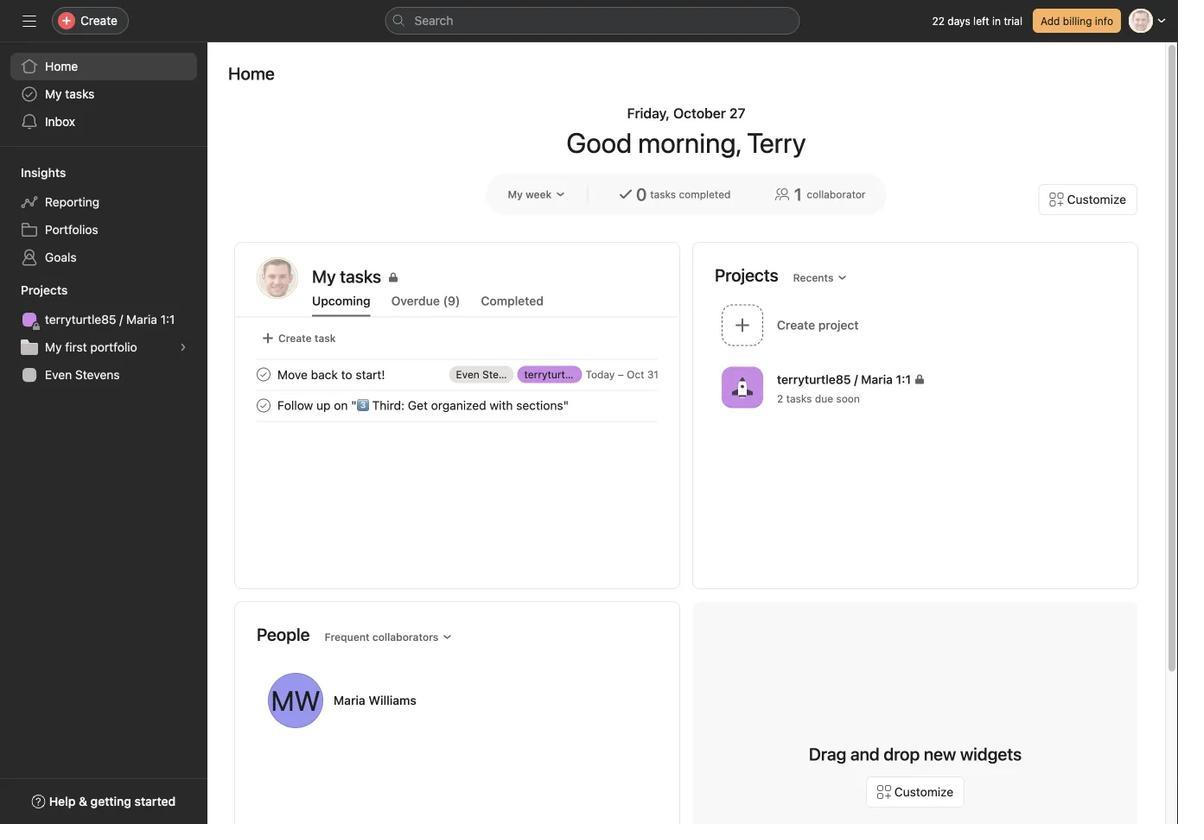 Task type: vqa. For each thing, say whether or not it's contained in the screenshot.
the My tasks LINK
yes



Task type: locate. For each thing, give the bounding box(es) containing it.
1:1 up my first portfolio link
[[161, 313, 175, 327]]

see details, my first portfolio image
[[178, 342, 188, 353]]

1:1 right –
[[626, 369, 639, 381]]

customize button
[[1039, 184, 1138, 215], [866, 777, 965, 808]]

my tasks link
[[312, 265, 658, 289]]

insights button
[[0, 164, 66, 182]]

terryturtle85
[[45, 313, 116, 327], [524, 369, 587, 381], [777, 372, 851, 387]]

maria
[[126, 313, 157, 327], [596, 369, 623, 381], [861, 372, 893, 387]]

Completed checkbox
[[253, 396, 274, 416]]

0 horizontal spatial stevens
[[75, 368, 120, 382]]

people
[[257, 625, 310, 645]]

collaborator
[[807, 188, 866, 201]]

projects element
[[0, 275, 208, 393]]

2 horizontal spatial 1:1
[[896, 372, 911, 387]]

create
[[80, 13, 118, 28], [278, 332, 312, 345]]

terryturtle85 / maria 1:1 link up sections"
[[518, 366, 639, 383]]

0 horizontal spatial customize
[[895, 786, 954, 800]]

stevens down my first portfolio link
[[75, 368, 120, 382]]

0 vertical spatial terryturtle85 / maria 1:1
[[45, 313, 175, 327]]

completed
[[481, 294, 544, 308]]

0 vertical spatial customize
[[1068, 192, 1127, 207]]

even stevens
[[45, 368, 120, 382]]

0 vertical spatial tasks
[[65, 87, 95, 101]]

my first portfolio link
[[10, 334, 197, 361]]

frequent collaborators
[[325, 632, 439, 644]]

/
[[120, 313, 123, 327], [590, 369, 593, 381], [854, 372, 858, 387]]

drag
[[809, 744, 847, 765]]

stevens for even stevens terryturtle85 / maria 1:1
[[483, 369, 522, 381]]

stevens for even stevens
[[75, 368, 120, 382]]

0 vertical spatial create
[[80, 13, 118, 28]]

get
[[408, 398, 428, 413]]

0 vertical spatial terryturtle85 / maria 1:1 link
[[10, 306, 197, 334]]

today
[[586, 369, 615, 381]]

"3️⃣
[[351, 398, 369, 413]]

create inside popup button
[[80, 13, 118, 28]]

left
[[974, 15, 990, 27]]

my tasks link
[[10, 80, 197, 108]]

tasks inside the global element
[[65, 87, 95, 101]]

0 horizontal spatial terryturtle85
[[45, 313, 116, 327]]

0 horizontal spatial tasks
[[65, 87, 95, 101]]

projects down "goals"
[[21, 283, 68, 297]]

overdue (9) button
[[391, 294, 460, 317]]

1 horizontal spatial even
[[456, 369, 480, 381]]

/ left –
[[590, 369, 593, 381]]

my inside my tasks link
[[45, 87, 62, 101]]

tt
[[269, 270, 286, 287]]

portfolio
[[90, 340, 137, 355]]

recents button
[[786, 266, 856, 290]]

maria down create project link
[[861, 372, 893, 387]]

2 horizontal spatial terryturtle85
[[777, 372, 851, 387]]

create task
[[278, 332, 336, 345]]

1 vertical spatial tasks
[[650, 188, 676, 201]]

maria inside the projects "element"
[[126, 313, 157, 327]]

create project link
[[715, 299, 1117, 355]]

search list box
[[385, 7, 800, 35]]

1 vertical spatial completed image
[[253, 396, 274, 416]]

2 horizontal spatial /
[[854, 372, 858, 387]]

even for even stevens
[[45, 368, 72, 382]]

reporting link
[[10, 188, 197, 216]]

22 days left in trial
[[932, 15, 1023, 27]]

stevens inside the projects "element"
[[75, 368, 120, 382]]

terryturtle85 up first at the top left of the page
[[45, 313, 116, 327]]

terryturtle85 / maria 1:1 up soon
[[777, 372, 911, 387]]

october
[[674, 105, 726, 121]]

1 vertical spatial customize button
[[866, 777, 965, 808]]

1 horizontal spatial customize button
[[1039, 184, 1138, 215]]

info
[[1095, 15, 1114, 27]]

stevens up with at the left of page
[[483, 369, 522, 381]]

create inside button
[[278, 332, 312, 345]]

tasks up inbox
[[65, 87, 95, 101]]

my
[[45, 87, 62, 101], [508, 188, 523, 201], [45, 340, 62, 355]]

/ up soon
[[854, 372, 858, 387]]

my inside my first portfolio link
[[45, 340, 62, 355]]

billing
[[1063, 15, 1092, 27]]

maria williams
[[334, 694, 417, 708]]

0 horizontal spatial projects
[[21, 283, 68, 297]]

even up organized
[[456, 369, 480, 381]]

completed image down completed option
[[253, 396, 274, 416]]

1 horizontal spatial create
[[278, 332, 312, 345]]

upcoming
[[312, 294, 371, 308]]

1 horizontal spatial /
[[590, 369, 593, 381]]

goals
[[45, 250, 77, 265]]

completed image
[[253, 364, 274, 385], [253, 396, 274, 416]]

2 vertical spatial my
[[45, 340, 62, 355]]

my left the week in the left top of the page
[[508, 188, 523, 201]]

1 vertical spatial customize
[[895, 786, 954, 800]]

even stevens terryturtle85 / maria 1:1
[[456, 369, 639, 381]]

0 horizontal spatial home
[[45, 59, 78, 73]]

31
[[648, 369, 659, 381]]

even stevens link down portfolio
[[10, 361, 197, 389]]

projects inside dropdown button
[[21, 283, 68, 297]]

terryturtle85 / maria 1:1 link up portfolio
[[10, 306, 197, 334]]

completed image left move
[[253, 364, 274, 385]]

rocket image
[[732, 377, 753, 398]]

my tasks
[[45, 87, 95, 101]]

even
[[45, 368, 72, 382], [456, 369, 480, 381]]

2 horizontal spatial tasks
[[786, 393, 812, 405]]

started
[[135, 795, 176, 809]]

1 horizontal spatial home
[[228, 63, 275, 83]]

1 horizontal spatial even stevens link
[[449, 366, 522, 383]]

projects left recents
[[715, 265, 779, 285]]

portfolios
[[45, 223, 98, 237]]

my inside my week dropdown button
[[508, 188, 523, 201]]

oct
[[627, 369, 645, 381]]

1 horizontal spatial stevens
[[483, 369, 522, 381]]

terryturtle85 inside the projects "element"
[[45, 313, 116, 327]]

terryturtle85 / maria 1:1
[[45, 313, 175, 327], [777, 372, 911, 387]]

up
[[317, 398, 331, 413]]

inbox link
[[10, 108, 197, 136]]

tasks right 2
[[786, 393, 812, 405]]

0 horizontal spatial terryturtle85 / maria 1:1 link
[[10, 306, 197, 334]]

inbox
[[45, 115, 75, 129]]

follow up on "3️⃣ third: get organized with sections"
[[278, 398, 569, 413]]

terryturtle85 / maria 1:1 link
[[10, 306, 197, 334], [518, 366, 639, 383]]

1 horizontal spatial maria
[[596, 369, 623, 381]]

0 vertical spatial completed image
[[253, 364, 274, 385]]

add billing info button
[[1033, 9, 1121, 33]]

soon
[[836, 393, 860, 405]]

1 vertical spatial create
[[278, 332, 312, 345]]

1 horizontal spatial terryturtle85 / maria 1:1
[[777, 372, 911, 387]]

even stevens link
[[10, 361, 197, 389], [449, 366, 522, 383]]

2 completed image from the top
[[253, 396, 274, 416]]

frequent collaborators button
[[317, 626, 460, 650]]

completed image for follow
[[253, 396, 274, 416]]

0 horizontal spatial even
[[45, 368, 72, 382]]

even down first at the top left of the page
[[45, 368, 72, 382]]

22
[[932, 15, 945, 27]]

my week
[[508, 188, 552, 201]]

projects
[[715, 265, 779, 285], [21, 283, 68, 297]]

/ up portfolio
[[120, 313, 123, 327]]

even for even stevens terryturtle85 / maria 1:1
[[456, 369, 480, 381]]

0 horizontal spatial terryturtle85 / maria 1:1
[[45, 313, 175, 327]]

1:1
[[161, 313, 175, 327], [626, 369, 639, 381], [896, 372, 911, 387]]

1 vertical spatial terryturtle85 / maria 1:1 link
[[518, 366, 639, 383]]

recents
[[793, 272, 834, 284]]

due
[[815, 393, 834, 405]]

1 horizontal spatial tasks
[[650, 188, 676, 201]]

days
[[948, 15, 971, 27]]

0 horizontal spatial maria
[[126, 313, 157, 327]]

tasks right 0
[[650, 188, 676, 201]]

/ inside the projects "element"
[[120, 313, 123, 327]]

0 horizontal spatial 1:1
[[161, 313, 175, 327]]

terryturtle85 up 2 tasks due soon
[[777, 372, 851, 387]]

my left first at the top left of the page
[[45, 340, 62, 355]]

1 completed image from the top
[[253, 364, 274, 385]]

maria left oct
[[596, 369, 623, 381]]

collaborators
[[373, 632, 439, 644]]

terryturtle85 / maria 1:1 inside the projects "element"
[[45, 313, 175, 327]]

my up inbox
[[45, 87, 62, 101]]

0 horizontal spatial create
[[80, 13, 118, 28]]

2 vertical spatial tasks
[[786, 393, 812, 405]]

0 horizontal spatial /
[[120, 313, 123, 327]]

create for create task
[[278, 332, 312, 345]]

terryturtle85 / maria 1:1 up portfolio
[[45, 313, 175, 327]]

even inside the projects "element"
[[45, 368, 72, 382]]

home
[[45, 59, 78, 73], [228, 63, 275, 83]]

1 horizontal spatial terryturtle85 / maria 1:1 link
[[518, 366, 639, 383]]

create up 'home' link
[[80, 13, 118, 28]]

hide sidebar image
[[22, 14, 36, 28]]

1 vertical spatial my
[[508, 188, 523, 201]]

create left task
[[278, 332, 312, 345]]

even stevens link up with at the left of page
[[449, 366, 522, 383]]

terryturtle85 up sections"
[[524, 369, 587, 381]]

1:1 down create project link
[[896, 372, 911, 387]]

0 vertical spatial my
[[45, 87, 62, 101]]

maria up portfolio
[[126, 313, 157, 327]]

create project
[[777, 318, 859, 332]]

1 horizontal spatial projects
[[715, 265, 779, 285]]



Task type: describe. For each thing, give the bounding box(es) containing it.
help & getting started button
[[21, 787, 187, 818]]

1 vertical spatial terryturtle85 / maria 1:1
[[777, 372, 911, 387]]

overdue (9)
[[391, 294, 460, 308]]

tt button
[[257, 258, 298, 299]]

1 horizontal spatial terryturtle85
[[524, 369, 587, 381]]

with
[[490, 398, 513, 413]]

week
[[526, 188, 552, 201]]

to
[[341, 368, 352, 382]]

start!
[[356, 368, 385, 382]]

back
[[311, 368, 338, 382]]

drop
[[884, 744, 920, 765]]

Completed checkbox
[[253, 364, 274, 385]]

my tasks
[[312, 266, 381, 287]]

add billing info
[[1041, 15, 1114, 27]]

my week button
[[500, 182, 573, 207]]

0
[[636, 184, 647, 204]]

insights
[[21, 166, 66, 180]]

1 horizontal spatial customize
[[1068, 192, 1127, 207]]

tasks for my tasks
[[65, 87, 95, 101]]

0 horizontal spatial even stevens link
[[10, 361, 197, 389]]

trial
[[1004, 15, 1023, 27]]

morning,
[[638, 126, 741, 159]]

upcoming button
[[312, 294, 371, 317]]

–
[[618, 369, 624, 381]]

friday,
[[627, 105, 670, 121]]

completed button
[[481, 294, 544, 317]]

maria williams button
[[257, 663, 454, 739]]

0 horizontal spatial customize button
[[866, 777, 965, 808]]

first
[[65, 340, 87, 355]]

create task button
[[257, 326, 340, 351]]

and
[[851, 744, 880, 765]]

my for my tasks
[[45, 87, 62, 101]]

global element
[[0, 42, 208, 146]]

frequent
[[325, 632, 370, 644]]

new widgets
[[924, 744, 1022, 765]]

search button
[[385, 7, 800, 35]]

completed image for move
[[253, 364, 274, 385]]

completed
[[679, 188, 731, 201]]

terry
[[747, 126, 806, 159]]

(9)
[[443, 294, 460, 308]]

sections"
[[516, 398, 569, 413]]

home inside the global element
[[45, 59, 78, 73]]

goals link
[[10, 244, 197, 271]]

search
[[415, 13, 453, 28]]

in
[[993, 15, 1001, 27]]

overdue
[[391, 294, 440, 308]]

2
[[777, 393, 784, 405]]

my for my week
[[508, 188, 523, 201]]

terryturtle85 / maria 1:1 link inside the projects "element"
[[10, 306, 197, 334]]

portfolios link
[[10, 216, 197, 244]]

1:1 inside the projects "element"
[[161, 313, 175, 327]]

home link
[[10, 53, 197, 80]]

0 vertical spatial customize button
[[1039, 184, 1138, 215]]

tasks for 2 tasks due soon
[[786, 393, 812, 405]]

move back to start!
[[278, 368, 385, 382]]

create button
[[52, 7, 129, 35]]

2 tasks due soon
[[777, 393, 860, 405]]

reporting
[[45, 195, 100, 209]]

projects button
[[0, 282, 68, 299]]

1 horizontal spatial 1:1
[[626, 369, 639, 381]]

create for create
[[80, 13, 118, 28]]

on
[[334, 398, 348, 413]]

1
[[793, 184, 804, 204]]

organized
[[431, 398, 486, 413]]

help & getting started
[[49, 795, 176, 809]]

insights element
[[0, 157, 208, 275]]

follow
[[278, 398, 313, 413]]

my for my first portfolio
[[45, 340, 62, 355]]

today – oct 31
[[586, 369, 659, 381]]

my first portfolio
[[45, 340, 137, 355]]

getting
[[91, 795, 131, 809]]

tasks completed
[[650, 188, 731, 201]]

2 horizontal spatial maria
[[861, 372, 893, 387]]

27
[[730, 105, 746, 121]]

&
[[79, 795, 87, 809]]

friday, october 27 good morning, terry
[[567, 105, 806, 159]]

help
[[49, 795, 76, 809]]

good
[[567, 126, 632, 159]]

add
[[1041, 15, 1060, 27]]

drag and drop new widgets
[[809, 744, 1022, 765]]



